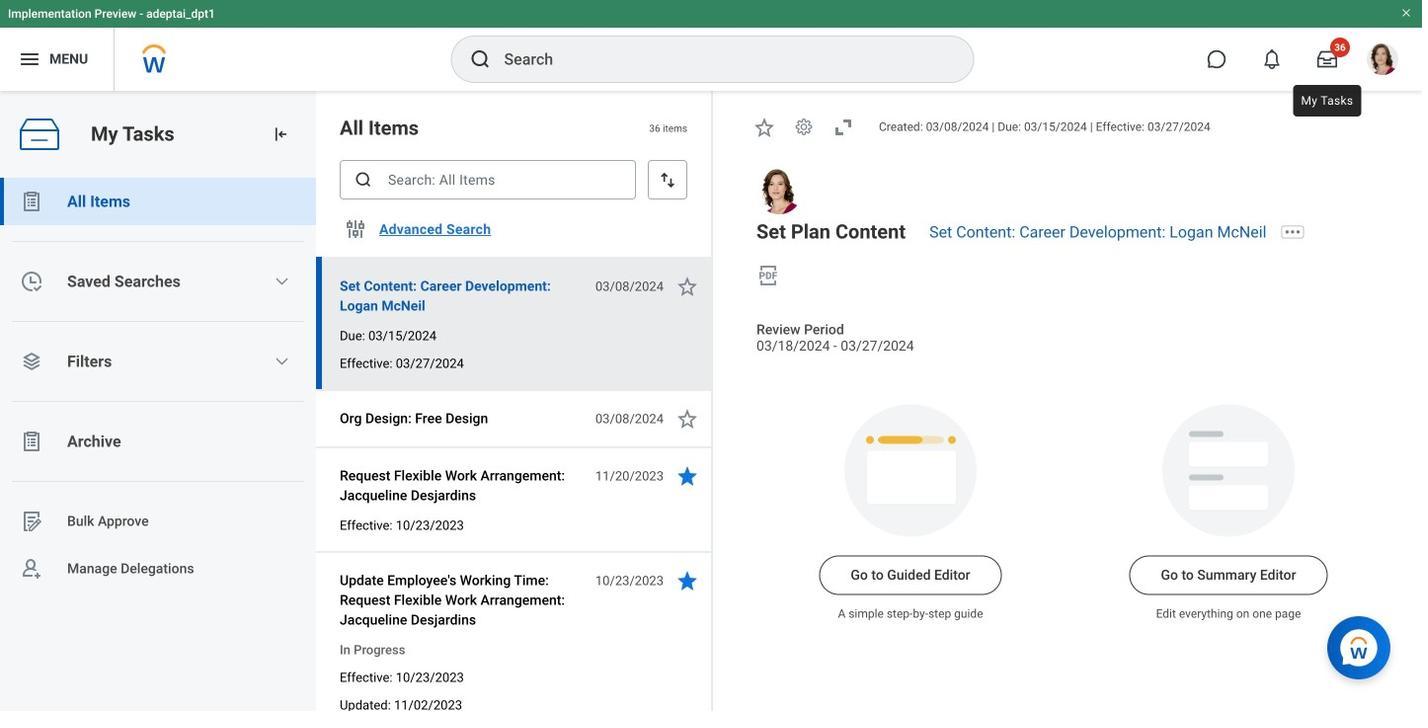 Task type: vqa. For each thing, say whether or not it's contained in the screenshot.
second calendar user solid icon from the top
no



Task type: locate. For each thing, give the bounding box(es) containing it.
star image
[[753, 115, 776, 139]]

1 vertical spatial search image
[[354, 170, 373, 190]]

0 vertical spatial clipboard image
[[20, 190, 43, 213]]

Search Workday  search field
[[504, 38, 933, 81]]

tooltip
[[1290, 81, 1366, 121]]

0 horizontal spatial search image
[[354, 170, 373, 190]]

star image
[[676, 275, 699, 298], [676, 407, 699, 431], [676, 464, 699, 488], [676, 569, 699, 593]]

fullscreen image
[[832, 115, 855, 139]]

1 vertical spatial clipboard image
[[20, 430, 43, 453]]

clipboard image up "rename" "image"
[[20, 430, 43, 453]]

clipboard image
[[20, 190, 43, 213], [20, 430, 43, 453]]

chevron down image for perspective icon
[[274, 354, 290, 369]]

1 clipboard image from the top
[[20, 190, 43, 213]]

clock check image
[[20, 270, 43, 293]]

4 star image from the top
[[676, 569, 699, 593]]

2 chevron down image from the top
[[274, 354, 290, 369]]

clipboard image up clock check image
[[20, 190, 43, 213]]

search image
[[469, 47, 492, 71], [354, 170, 373, 190]]

chevron down image
[[274, 274, 290, 289], [274, 354, 290, 369]]

inbox large image
[[1318, 49, 1337, 69]]

0 vertical spatial search image
[[469, 47, 492, 71]]

user plus image
[[20, 557, 43, 581]]

perspective image
[[20, 350, 43, 373]]

transformation import image
[[271, 124, 290, 144]]

1 chevron down image from the top
[[274, 274, 290, 289]]

banner
[[0, 0, 1422, 91]]

0 vertical spatial chevron down image
[[274, 274, 290, 289]]

configure image
[[344, 217, 367, 241]]

list
[[0, 178, 316, 593]]

1 vertical spatial chevron down image
[[274, 354, 290, 369]]

sort image
[[658, 170, 678, 190]]

1 star image from the top
[[676, 275, 699, 298]]



Task type: describe. For each thing, give the bounding box(es) containing it.
Search: All Items text field
[[340, 160, 636, 200]]

view printable version (pdf) image
[[757, 264, 780, 287]]

profile logan mcneil image
[[1367, 43, 1399, 79]]

employee's photo (logan mcneil) image
[[757, 169, 802, 214]]

1 horizontal spatial search image
[[469, 47, 492, 71]]

close environment banner image
[[1401, 7, 1413, 19]]

item list element
[[316, 91, 713, 711]]

3 star image from the top
[[676, 464, 699, 488]]

2 star image from the top
[[676, 407, 699, 431]]

chevron down image for clock check image
[[274, 274, 290, 289]]

gear image
[[794, 117, 814, 137]]

rename image
[[20, 510, 43, 533]]

2 clipboard image from the top
[[20, 430, 43, 453]]

justify image
[[18, 47, 41, 71]]

notifications large image
[[1262, 49, 1282, 69]]



